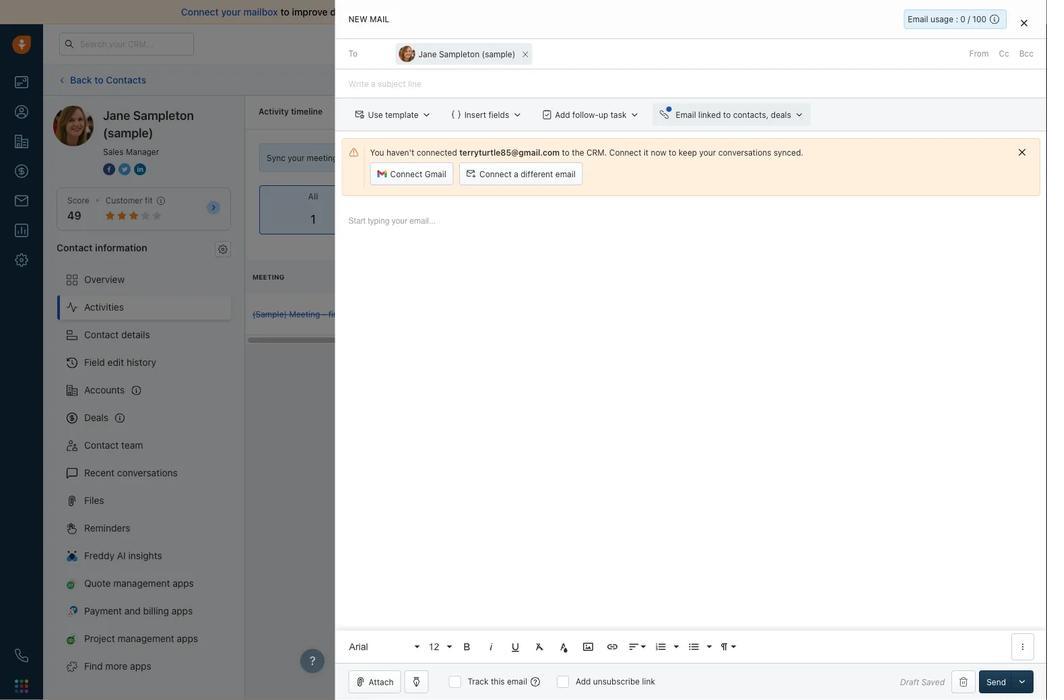 Task type: describe. For each thing, give the bounding box(es) containing it.
your left mailbox at the left top of page
[[221, 6, 241, 18]]

1 vertical spatial conversations
[[117, 467, 178, 478]]

conversations inside × dialog
[[719, 148, 772, 157]]

with
[[344, 153, 360, 162]]

up
[[599, 110, 609, 119]]

to right mailbox at the left top of page
[[281, 6, 290, 18]]

score
[[67, 196, 89, 205]]

your right with
[[363, 153, 379, 162]]

zoom
[[460, 153, 482, 162]]

12 button
[[424, 633, 454, 660]]

gmail
[[425, 169, 447, 179]]

connect a different email button
[[460, 162, 583, 185]]

google calendar button
[[701, 150, 795, 166]]

italic (⌘i) image
[[486, 641, 498, 653]]

usage
[[931, 14, 954, 24]]

add for add meeting
[[968, 192, 983, 202]]

paragraph format image
[[719, 641, 731, 653]]

meetings
[[307, 153, 342, 162]]

upcoming
[[408, 192, 448, 201]]

activity
[[612, 107, 642, 116]]

1 vertical spatial 0
[[424, 212, 432, 227]]

phone image
[[15, 649, 28, 662]]

this
[[491, 677, 505, 686]]

( for meetings
[[476, 107, 479, 116]]

(sample) for jane sampleton (sample)
[[103, 125, 153, 140]]

final
[[329, 310, 345, 319]]

favorite
[[382, 153, 410, 162]]

( for tasks
[[412, 107, 415, 116]]

contacts
[[106, 74, 146, 85]]

notes
[[336, 107, 360, 116]]

create custom sales activity
[[529, 107, 642, 116]]

2-
[[441, 6, 451, 18]]

field
[[84, 357, 105, 368]]

) for meetings ( 1 )
[[483, 107, 487, 116]]

deals
[[84, 412, 109, 423]]

way
[[451, 6, 469, 18]]

about
[[390, 310, 412, 319]]

draft
[[901, 677, 920, 687]]

connect your mailbox to improve deliverability and enable 2-way sync of email conversations.
[[181, 6, 598, 18]]

of
[[495, 6, 504, 18]]

back
[[70, 74, 92, 85]]

create
[[529, 107, 556, 116]]

close image
[[1022, 19, 1028, 27]]

(sample)
[[253, 310, 287, 319]]

teams
[[519, 153, 543, 162]]

insert
[[465, 110, 487, 119]]

facebook circled image
[[103, 162, 115, 176]]

task
[[611, 110, 627, 119]]

sampleton for jane sampleton (sample)
[[133, 108, 194, 122]]

it
[[644, 148, 649, 157]]

the inside "link"
[[414, 310, 426, 319]]

office 365 button
[[625, 150, 696, 166]]

project
[[84, 633, 115, 644]]

billing
[[143, 606, 169, 617]]

your inside × dialog
[[700, 148, 717, 157]]

zoom button
[[437, 150, 490, 166]]

0 vertical spatial meeting
[[253, 273, 285, 281]]

manager
[[126, 147, 159, 156]]

meetings
[[437, 107, 474, 116]]

overview
[[84, 274, 125, 285]]

google calendar
[[724, 153, 788, 162]]

insights
[[128, 550, 162, 561]]

/
[[969, 14, 971, 24]]

connect for connect gmail
[[391, 169, 423, 179]]

connect for connect a different email
[[480, 169, 512, 179]]

365
[[673, 153, 689, 162]]

insert fields
[[465, 110, 510, 119]]

conversations.
[[532, 6, 598, 18]]

email linked to contacts, deals
[[676, 110, 792, 119]]

from
[[970, 49, 989, 58]]

enable
[[409, 6, 439, 18]]

synced.
[[774, 148, 804, 157]]

insert link (⌘k) image
[[607, 641, 619, 653]]

2 for notes ( 2 )
[[365, 107, 370, 116]]

0 vertical spatial and
[[390, 6, 406, 18]]

track
[[468, 677, 489, 686]]

reminders
[[84, 523, 130, 534]]

contact information
[[57, 242, 147, 253]]

freshworks switcher image
[[15, 679, 28, 693]]

freddy
[[84, 550, 115, 561]]

haven't
[[387, 148, 415, 157]]

use template button
[[349, 103, 438, 126]]

teams button
[[496, 150, 551, 166]]

text color image
[[558, 641, 570, 653]]

crm.
[[587, 148, 607, 157]]

deal
[[428, 310, 444, 319]]

management for quote
[[113, 578, 170, 589]]

underline (⌘u) image
[[510, 641, 522, 653]]

terryturtle85@gmail.com
[[460, 148, 560, 157]]

more misc image
[[1018, 641, 1030, 653]]

freddy ai insights
[[84, 550, 162, 561]]

custom
[[558, 107, 587, 116]]

jane for jane sampleton (sample)
[[103, 108, 130, 122]]

2 horizontal spatial 2
[[988, 33, 993, 42]]

sync
[[267, 153, 286, 162]]

connect a different email
[[480, 169, 576, 179]]

cc
[[1000, 49, 1010, 58]]

twitter circled image
[[119, 162, 131, 176]]

contact for contact information
[[57, 242, 93, 253]]

timeline
[[291, 107, 323, 116]]

email usage : 0 / 100
[[909, 14, 987, 24]]

add meeting button
[[949, 185, 1024, 208]]

× dialog
[[335, 0, 1048, 700]]

back to contacts link
[[57, 69, 147, 90]]

more
[[105, 661, 128, 672]]

(sample) for jane sampleton (sample) ×
[[482, 49, 516, 59]]

all
[[308, 192, 318, 201]]

:
[[956, 14, 959, 24]]



Task type: vqa. For each thing, say whether or not it's contained in the screenshot.
All Contacts 8
no



Task type: locate. For each thing, give the bounding box(es) containing it.
(sample) inside jane sampleton (sample)
[[103, 125, 153, 140]]

attach
[[369, 677, 394, 687]]

connect apps
[[869, 192, 922, 202]]

fit
[[145, 196, 153, 205]]

edit
[[108, 357, 124, 368]]

mng settings image
[[218, 244, 228, 254]]

sampleton down 'way'
[[439, 49, 480, 59]]

and
[[390, 6, 406, 18], [125, 606, 141, 617]]

contact down 49
[[57, 242, 93, 253]]

3 ( from the left
[[476, 107, 479, 116]]

information
[[95, 242, 147, 253]]

) left fields
[[483, 107, 487, 116]]

arial
[[349, 642, 368, 652]]

2 up from
[[988, 33, 993, 42]]

1 horizontal spatial email
[[676, 110, 697, 119]]

fields
[[489, 110, 510, 119]]

add meeting
[[968, 192, 1016, 202]]

saved
[[922, 677, 946, 687]]

1 horizontal spatial )
[[420, 107, 424, 116]]

1 vertical spatial contact
[[84, 329, 119, 340]]

jane down back to contacts
[[103, 108, 130, 122]]

1 vertical spatial sampleton
[[133, 108, 194, 122]]

1 horizontal spatial 0
[[961, 14, 966, 24]]

2 right notes
[[365, 107, 370, 116]]

1 vertical spatial jane
[[103, 108, 130, 122]]

meetings ( 1 )
[[437, 107, 487, 116]]

1 vertical spatial email
[[519, 75, 539, 85]]

management down "payment and billing apps"
[[118, 633, 174, 644]]

0 horizontal spatial conversations
[[117, 467, 178, 478]]

customer
[[106, 196, 143, 205]]

2 horizontal spatial )
[[483, 107, 487, 116]]

jane inside the jane sampleton (sample) ×
[[419, 49, 437, 59]]

meeting
[[985, 192, 1016, 202]]

0 vertical spatial (sample)
[[482, 49, 516, 59]]

2 ) from the left
[[420, 107, 424, 116]]

2 vertical spatial email
[[676, 110, 697, 119]]

the
[[572, 148, 585, 157], [414, 310, 426, 319]]

ordered list image
[[655, 641, 668, 653]]

to inside button
[[724, 110, 731, 119]]

draft saved
[[901, 677, 946, 687]]

connect for connect your mailbox to improve deliverability and enable 2-way sync of email conversations.
[[181, 6, 219, 18]]

clear formatting image
[[534, 641, 546, 653]]

Search your CRM... text field
[[59, 33, 194, 56]]

( left use
[[362, 107, 365, 116]]

1 horizontal spatial meeting
[[289, 310, 320, 319]]

1 horizontal spatial jane
[[419, 49, 437, 59]]

calendly
[[579, 153, 612, 162]]

1 vertical spatial (sample)
[[103, 125, 153, 140]]

connect
[[181, 6, 219, 18], [610, 148, 642, 157], [391, 169, 423, 179], [480, 169, 512, 179], [869, 192, 901, 202]]

0 vertical spatial add
[[555, 110, 571, 119]]

the left deal
[[414, 310, 426, 319]]

0 vertical spatial contact
[[57, 242, 93, 253]]

sales
[[589, 107, 610, 116]]

1 left fields
[[479, 107, 483, 116]]

1 horizontal spatial and
[[390, 6, 406, 18]]

2 right tasks
[[415, 107, 420, 116]]

1 horizontal spatial 2
[[415, 107, 420, 116]]

contact for contact details
[[84, 329, 119, 340]]

find
[[84, 661, 103, 672]]

email
[[909, 14, 929, 24], [519, 75, 539, 85], [676, 110, 697, 119]]

0 horizontal spatial sampleton
[[133, 108, 194, 122]]

email for email usage : 0 / 100
[[909, 14, 929, 24]]

2 horizontal spatial email
[[909, 14, 929, 24]]

sync
[[471, 6, 492, 18]]

×
[[522, 46, 529, 60]]

calendly button
[[556, 150, 620, 166]]

-
[[323, 310, 326, 319]]

application
[[335, 203, 1048, 663]]

to right now at right top
[[669, 148, 677, 157]]

0 horizontal spatial add
[[555, 110, 571, 119]]

0 vertical spatial the
[[572, 148, 585, 157]]

2 vertical spatial contact
[[84, 440, 119, 451]]

2 vertical spatial email
[[507, 677, 528, 686]]

your right keep
[[700, 148, 717, 157]]

management up "payment and billing apps"
[[113, 578, 170, 589]]

email inside button
[[556, 169, 576, 179]]

2 vertical spatial add
[[576, 677, 591, 686]]

0 vertical spatial conversations
[[719, 148, 772, 157]]

(sample) meeting - final discussion about the deal link
[[253, 309, 444, 320]]

2 link
[[976, 31, 997, 54]]

contact down activities
[[84, 329, 119, 340]]

phone element
[[8, 642, 35, 669]]

unsubscribe
[[594, 677, 640, 686]]

the inside × dialog
[[572, 148, 585, 157]]

1 vertical spatial 1
[[311, 212, 316, 227]]

0 horizontal spatial )
[[370, 107, 374, 116]]

1 horizontal spatial sampleton
[[439, 49, 480, 59]]

insert fields button
[[445, 103, 529, 126]]

(sample) left the × link
[[482, 49, 516, 59]]

0 horizontal spatial 0
[[424, 212, 432, 227]]

conversations down "contacts,"
[[719, 148, 772, 157]]

) for notes ( 2 )
[[370, 107, 374, 116]]

0 horizontal spatial jane
[[103, 108, 130, 122]]

add for add follow-up task
[[555, 110, 571, 119]]

1 horizontal spatial conversations
[[719, 148, 772, 157]]

( right tasks
[[412, 107, 415, 116]]

( left fields
[[476, 107, 479, 116]]

1
[[479, 107, 483, 116], [311, 212, 316, 227]]

add for add unsubscribe link
[[576, 677, 591, 686]]

0 horizontal spatial and
[[125, 606, 141, 617]]

contact team
[[84, 440, 143, 451]]

bold (⌘b) image
[[461, 641, 473, 653]]

1 down all
[[311, 212, 316, 227]]

0 right :
[[961, 14, 966, 24]]

track this email
[[468, 677, 528, 686]]

0 horizontal spatial email
[[519, 75, 539, 85]]

use
[[368, 110, 383, 119]]

meeting up (sample)
[[253, 273, 285, 281]]

your right sync
[[288, 153, 305, 162]]

0 vertical spatial 0
[[961, 14, 966, 24]]

(sample) up sales manager
[[103, 125, 153, 140]]

email for email
[[519, 75, 539, 85]]

( for notes
[[362, 107, 365, 116]]

0 horizontal spatial 2
[[365, 107, 370, 116]]

1 horizontal spatial (sample)
[[482, 49, 516, 59]]

0 horizontal spatial (sample)
[[103, 125, 153, 140]]

3 ) from the left
[[483, 107, 487, 116]]

add left follow-
[[555, 110, 571, 119]]

sampleton up the manager
[[133, 108, 194, 122]]

0 horizontal spatial meeting
[[253, 273, 285, 281]]

unordered list image
[[688, 641, 701, 653]]

mail
[[370, 14, 390, 24]]

0
[[961, 14, 966, 24], [424, 212, 432, 227]]

0 vertical spatial email
[[909, 14, 929, 24]]

email for email linked to contacts, deals
[[676, 110, 697, 119]]

1 ) from the left
[[370, 107, 374, 116]]

email left linked
[[676, 110, 697, 119]]

management for project
[[118, 633, 174, 644]]

now
[[651, 148, 667, 157]]

2 horizontal spatial (
[[476, 107, 479, 116]]

history
[[127, 357, 156, 368]]

email down calendly button
[[556, 169, 576, 179]]

linkedin circled image
[[134, 162, 146, 176]]

payment and billing apps
[[84, 606, 193, 617]]

new mail
[[349, 14, 390, 24]]

to right linked
[[724, 110, 731, 119]]

contact for contact team
[[84, 440, 119, 451]]

1 horizontal spatial add
[[576, 677, 591, 686]]

0 horizontal spatial the
[[414, 310, 426, 319]]

activities
[[84, 302, 124, 313]]

1 vertical spatial email
[[556, 169, 576, 179]]

1 vertical spatial the
[[414, 310, 426, 319]]

0 down "upcoming"
[[424, 212, 432, 227]]

add inside button
[[968, 192, 983, 202]]

quote management apps
[[84, 578, 194, 589]]

activity
[[259, 107, 289, 116]]

notes ( 2 )
[[336, 107, 374, 116]]

1 horizontal spatial the
[[572, 148, 585, 157]]

1 horizontal spatial 1
[[479, 107, 483, 116]]

add unsubscribe link
[[576, 677, 656, 686]]

email right of
[[506, 6, 530, 18]]

1 vertical spatial meeting
[[289, 310, 320, 319]]

mailbox
[[244, 6, 278, 18]]

contact up recent
[[84, 440, 119, 451]]

office
[[648, 153, 671, 162]]

to
[[281, 6, 290, 18], [95, 74, 104, 85], [724, 110, 731, 119], [562, 148, 570, 157], [669, 148, 677, 157]]

0 vertical spatial jane
[[419, 49, 437, 59]]

project management apps
[[84, 633, 198, 644]]

0 vertical spatial email
[[506, 6, 530, 18]]

align image
[[628, 641, 641, 653]]

jane down enable
[[419, 49, 437, 59]]

recent
[[84, 467, 115, 478]]

0 horizontal spatial 1
[[311, 212, 316, 227]]

completed
[[521, 192, 564, 201]]

conversations down team
[[117, 467, 178, 478]]

0 vertical spatial management
[[113, 578, 170, 589]]

customer fit
[[106, 196, 153, 205]]

and right mail
[[390, 6, 406, 18]]

100
[[973, 14, 987, 24]]

you
[[370, 148, 384, 157]]

connect for connect apps
[[869, 192, 901, 202]]

add left unsubscribe
[[576, 677, 591, 686]]

meeting inside "link"
[[289, 310, 320, 319]]

1 horizontal spatial (
[[412, 107, 415, 116]]

meeting left -
[[289, 310, 320, 319]]

) right template
[[420, 107, 424, 116]]

) for tasks ( 2 )
[[420, 107, 424, 116]]

) right notes
[[370, 107, 374, 116]]

payment
[[84, 606, 122, 617]]

tasks
[[387, 107, 410, 116]]

0 horizontal spatial (
[[362, 107, 365, 116]]

(
[[362, 107, 365, 116], [412, 107, 415, 116], [476, 107, 479, 116]]

(sample) meeting - final discussion about the deal
[[253, 310, 444, 319]]

deliverability
[[330, 6, 387, 18]]

connect gmail
[[391, 169, 447, 179]]

connect gmail button
[[370, 162, 454, 185]]

ai
[[117, 550, 126, 561]]

to left calendly
[[562, 148, 570, 157]]

2 horizontal spatial add
[[968, 192, 983, 202]]

and left 'billing'
[[125, 606, 141, 617]]

to right back
[[95, 74, 104, 85]]

(sample) inside the jane sampleton (sample) ×
[[482, 49, 516, 59]]

2 for tasks ( 2 )
[[415, 107, 420, 116]]

× link
[[519, 43, 533, 64]]

0 vertical spatial 1
[[479, 107, 483, 116]]

0 vertical spatial sampleton
[[439, 49, 480, 59]]

email down the × link
[[519, 75, 539, 85]]

2 ( from the left
[[412, 107, 415, 116]]

improve
[[292, 6, 328, 18]]

1 vertical spatial management
[[118, 633, 174, 644]]

email left usage
[[909, 14, 929, 24]]

arial button
[[345, 633, 422, 660]]

insert image (⌘p) image
[[583, 641, 595, 653]]

Write a subject line text field
[[335, 70, 1048, 98]]

1 vertical spatial and
[[125, 606, 141, 617]]

management
[[113, 578, 170, 589], [118, 633, 174, 644]]

sync your meetings with your favorite apps
[[267, 153, 431, 162]]

add left meeting
[[968, 192, 983, 202]]

quote
[[84, 578, 111, 589]]

connected
[[417, 148, 457, 157]]

1 ( from the left
[[362, 107, 365, 116]]

create custom sales activity link
[[514, 107, 642, 116]]

email right this
[[507, 677, 528, 686]]

1 vertical spatial add
[[968, 192, 983, 202]]

application containing arial
[[335, 203, 1048, 663]]

your
[[221, 6, 241, 18], [700, 148, 717, 157], [288, 153, 305, 162], [363, 153, 379, 162]]

sampleton inside jane sampleton (sample)
[[133, 108, 194, 122]]

you haven't connected terryturtle85@gmail.com to the crm. connect it now to keep your conversations synced.
[[370, 148, 804, 157]]

email linked to contacts, deals button
[[653, 103, 811, 126]]

0 inside × dialog
[[961, 14, 966, 24]]

sampleton inside the jane sampleton (sample) ×
[[439, 49, 480, 59]]

sampleton for jane sampleton (sample) ×
[[439, 49, 480, 59]]

jane inside jane sampleton (sample)
[[103, 108, 130, 122]]

jane for jane sampleton (sample) ×
[[419, 49, 437, 59]]

the left crm.
[[572, 148, 585, 157]]

score 49
[[67, 196, 89, 222]]



